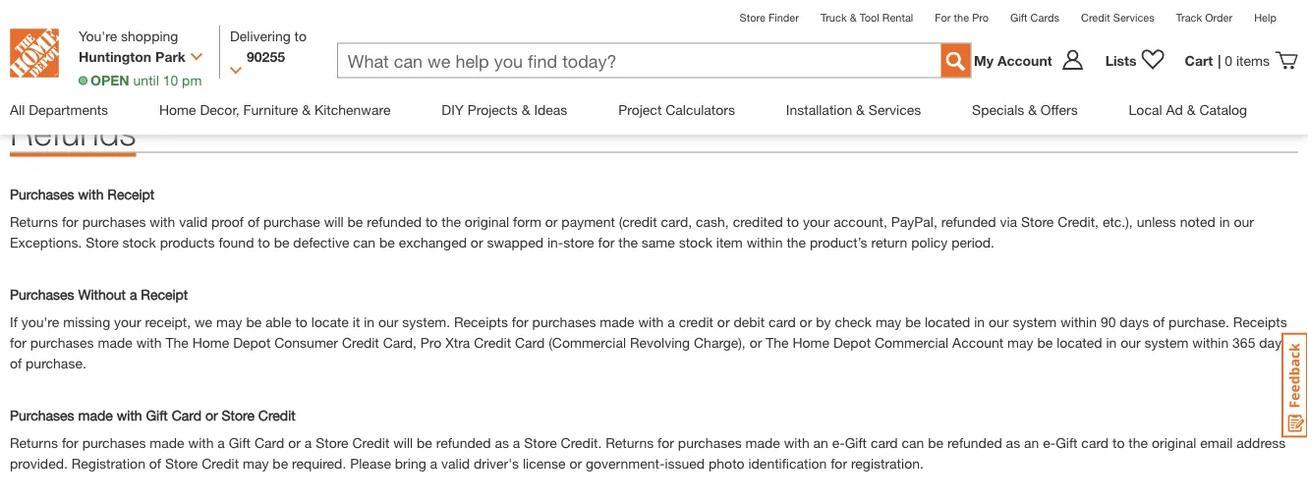 Task type: describe. For each thing, give the bounding box(es) containing it.
card inside if you're missing your receipt, we may be able to locate it in our system. receipts for purchases made with a credit or debit card or by check may be located in our system within 90 days of purchase. receipts for purchases made with the home depot consumer credit card, pro xtra credit card (commercial revolving charge), or the home depot commercial account may be located in our system within 365 days of purchase.
[[769, 314, 796, 330]]

credit services
[[1081, 11, 1155, 24]]

0 vertical spatial account
[[998, 52, 1053, 68]]

90255
[[247, 48, 285, 64]]

purchases down the you're
[[30, 335, 94, 351]]

truck & tool rental link
[[821, 11, 913, 24]]

0 horizontal spatial services
[[869, 101, 921, 117]]

diy projects & ideas
[[442, 101, 568, 117]]

with up registration in the bottom left of the page
[[117, 407, 142, 424]]

1 horizontal spatial pro
[[972, 11, 989, 24]]

policy
[[912, 234, 948, 251]]

1 horizontal spatial days
[[1260, 335, 1289, 351]]

returns for returns for purchases made with a gift card or a store credit will be refunded as a store credit. returns for purchases made with an e-gift card can be refunded as an e-gift card to the original email address provided. registration of store credit may be required. please bring a valid driver's license or government-issued photo identification for registration.
[[10, 435, 58, 451]]

form
[[513, 214, 542, 230]]

or down credit.
[[570, 456, 582, 472]]

2 vertical spatial items
[[1237, 52, 1270, 68]]

purchases inside "returns for purchases with valid proof of purchase will be refunded to the original form or payment (credit card, cash, credited to your account, paypal, refunded via store credit, etc.), unless noted in our exceptions. store stock products found to be defective can be exchanged or swapped in-store for the same stock item within the product's return policy period."
[[82, 214, 146, 230]]

will inside returns for purchases made with a gift card or a store credit will be refunded as a store credit. returns for purchases made with an e-gift card can be refunded as an e-gift card to the original email address provided. registration of store credit may be required. please bring a valid driver's license or government-issued photo identification for registration.
[[393, 435, 413, 451]]

paypal,
[[891, 214, 938, 230]]

2 e- from the left
[[1043, 435, 1056, 451]]

your inside "returns for purchases with valid proof of purchase will be refunded to the original form or payment (credit card, cash, credited to your account, paypal, refunded via store credit, etc.), unless noted in our exceptions. store stock products found to be defective can be exchanged or swapped in-store for the same stock item within the product's return policy period."
[[803, 214, 830, 230]]

our inside "returns for purchases with valid proof of purchase will be refunded to the original form or payment (credit card, cash, credited to your account, paypal, refunded via store credit, etc.), unless noted in our exceptions. store stock products found to be defective can be exchanged or swapped in-store for the same stock item within the product's return policy period."
[[1234, 214, 1254, 230]]

exceptions.
[[10, 234, 82, 251]]

has
[[736, 0, 758, 16]]

0 vertical spatial receipt
[[107, 186, 155, 203]]

1 vertical spatial receipt
[[141, 287, 188, 303]]

to right 'credited'
[[787, 214, 799, 230]]

home down by
[[793, 335, 830, 351]]

valid inside returns for purchases made with a gift card or a store credit will be refunded as a store credit. returns for purchases made with an e-gift card can be refunded as an e-gift card to the original email address provided. registration of store credit may be required. please bring a valid driver's license or government-issued photo identification for registration.
[[441, 456, 470, 472]]

my account
[[974, 52, 1053, 68]]

track
[[1176, 11, 1202, 24]]

credit,
[[1058, 214, 1099, 230]]

item inside "returns for purchases with valid proof of purchase will be refunded to the original form or payment (credit card, cash, credited to your account, paypal, refunded via store credit, etc.), unless noted in our exceptions. store stock products found to be defective can be exchanged or swapped in-store for the same stock item within the product's return policy period."
[[716, 234, 743, 251]]

help link
[[1255, 11, 1277, 24]]

account inside if you're missing your receipt, we may be able to locate it in our system. receipts for purchases made with a credit or debit card or by check may be located in our system within 90 days of purchase. receipts for purchases made with the home depot consumer credit card, pro xtra credit card (commercial revolving charge), or the home depot commercial account may be located in our system within 365 days of purchase.
[[953, 335, 1004, 351]]

card,
[[661, 214, 692, 230]]

for down purchases with receipt
[[62, 214, 78, 230]]

products inside due to safety hazards, items that use flammable liquids or gases cannot be returned through the mail, even if the item has been drained of these materials. this includes, but is not limited to, lawn mowers, leaf blowers, and any other items that use flammable liquids or gases. please return products that use flammable liquids/gases or other hazardous materials to your local store.
[[502, 20, 557, 36]]

registration
[[72, 456, 145, 472]]

return inside due to safety hazards, items that use flammable liquids or gases cannot be returned through the mail, even if the item has been drained of these materials. this includes, but is not limited to, lawn mowers, leaf blowers, and any other items that use flammable liquids or gases. please return products that use flammable liquids/gases or other hazardous materials to your local store.
[[462, 20, 498, 36]]

not
[[1089, 0, 1109, 16]]

provided.
[[10, 456, 68, 472]]

returns up government-
[[606, 435, 654, 451]]

specials
[[972, 101, 1025, 117]]

a up "driver's"
[[513, 435, 520, 451]]

valid inside "returns for purchases with valid proof of purchase will be refunded to the original form or payment (credit card, cash, credited to your account, paypal, refunded via store credit, etc.), unless noted in our exceptions. store stock products found to be defective can be exchanged or swapped in-store for the same stock item within the product's return policy period."
[[179, 214, 208, 230]]

with down refunds
[[78, 186, 104, 203]]

card,
[[383, 335, 417, 351]]

diy
[[442, 101, 464, 117]]

period.
[[952, 234, 995, 251]]

or up the charge),
[[717, 314, 730, 330]]

to right found
[[258, 234, 270, 251]]

rental
[[883, 11, 913, 24]]

this
[[963, 0, 989, 16]]

if you're missing your receipt, we may be able to locate it in our system. receipts for purchases made with a credit or debit card or by check may be located in our system within 90 days of purchase. receipts for purchases made with the home depot consumer credit card, pro xtra credit card (commercial revolving charge), or the home depot commercial account may be located in our system within 365 days of purchase.
[[10, 314, 1289, 372]]

registration.
[[851, 456, 924, 472]]

& left tool
[[850, 11, 857, 24]]

home down we
[[192, 335, 229, 351]]

locate
[[311, 314, 349, 330]]

or left gases
[[353, 0, 366, 16]]

liquids/gases
[[682, 20, 763, 36]]

unless
[[1137, 214, 1177, 230]]

the left 'product's'
[[787, 234, 806, 251]]

please inside due to safety hazards, items that use flammable liquids or gases cannot be returned through the mail, even if the item has been drained of these materials. this includes, but is not limited to, lawn mowers, leaf blowers, and any other items that use flammable liquids or gases. please return products that use flammable liquids/gases or other hazardous materials to your local store.
[[417, 20, 458, 36]]

furniture
[[243, 101, 298, 117]]

2 stock from the left
[[679, 234, 713, 251]]

mail,
[[606, 0, 635, 16]]

purchases up the "photo"
[[678, 435, 742, 451]]

2 other from the left
[[783, 20, 815, 36]]

1 as from the left
[[495, 435, 509, 451]]

of inside returns for purchases made with a gift card or a store credit will be refunded as a store credit. returns for purchases made with an e-gift card can be refunded as an e-gift card to the original email address provided. registration of store credit may be required. please bring a valid driver's license or government-issued photo identification for registration.
[[149, 456, 161, 472]]

home decor, furniture & kitchenware link
[[159, 85, 391, 135]]

2 an from the left
[[1024, 435, 1039, 451]]

park
[[155, 48, 186, 64]]

finder
[[769, 11, 799, 24]]

purchases up registration in the bottom left of the page
[[82, 435, 146, 451]]

cart
[[1185, 52, 1213, 68]]

for up issued at right
[[658, 435, 674, 451]]

0 vertical spatial located
[[925, 314, 971, 330]]

project calculators
[[619, 101, 735, 117]]

credited
[[733, 214, 783, 230]]

1 horizontal spatial within
[[1061, 314, 1097, 330]]

by
[[816, 314, 831, 330]]

1 receipts from the left
[[454, 314, 508, 330]]

open
[[90, 72, 129, 88]]

item inside due to safety hazards, items that use flammable liquids or gases cannot be returned through the mail, even if the item has been drained of these materials. this includes, but is not limited to, lawn mowers, leaf blowers, and any other items that use flammable liquids or gases. please return products that use flammable liquids/gases or other hazardous materials to your local store.
[[706, 0, 732, 16]]

2 horizontal spatial card
[[1082, 435, 1109, 451]]

the left mail,
[[582, 0, 602, 16]]

the up exchanged
[[442, 214, 461, 230]]

in inside "returns for purchases with valid proof of purchase will be refunded to the original form or payment (credit card, cash, credited to your account, paypal, refunded via store credit, etc.), unless noted in our exceptions. store stock products found to be defective can be exchanged or swapped in-store for the same stock item within the product's return policy period."
[[1220, 214, 1230, 230]]

kitchenware
[[314, 101, 391, 117]]

& right installation
[[856, 101, 865, 117]]

ideas
[[534, 101, 568, 117]]

or left 'gases.'
[[357, 20, 369, 36]]

safety
[[54, 0, 91, 16]]

0 vertical spatial items
[[151, 0, 185, 16]]

delivering
[[230, 28, 291, 44]]

within inside "returns for purchases with valid proof of purchase will be refunded to the original form or payment (credit card, cash, credited to your account, paypal, refunded via store credit, etc.), unless noted in our exceptions. store stock products found to be defective can be exchanged or swapped in-store for the same stock item within the product's return policy period."
[[747, 234, 783, 251]]

or down debit
[[750, 335, 762, 351]]

even
[[639, 0, 668, 16]]

flammable up 90255
[[245, 20, 309, 36]]

feedback link image
[[1282, 332, 1308, 438]]

of down the if
[[10, 355, 22, 372]]

account,
[[834, 214, 888, 230]]

home decor, furniture & kitchenware
[[159, 101, 391, 117]]

store.
[[1025, 20, 1060, 36]]

project calculators link
[[619, 85, 735, 135]]

lawn
[[1177, 0, 1206, 16]]

your inside if you're missing your receipt, we may be able to locate it in our system. receipts for purchases made with a credit or debit card or by check may be located in our system within 90 days of purchase. receipts for purchases made with the home depot consumer credit card, pro xtra credit card (commercial revolving charge), or the home depot commercial account may be located in our system within 365 days of purchase.
[[114, 314, 141, 330]]

is
[[1075, 0, 1085, 16]]

credit.
[[561, 435, 602, 451]]

the down (credit
[[619, 234, 638, 251]]

etc.),
[[1103, 214, 1133, 230]]

or down been at the right top of the page
[[766, 20, 779, 36]]

gift cards
[[1011, 11, 1060, 24]]

with up revolving
[[638, 314, 664, 330]]

mowers,
[[1210, 0, 1263, 16]]

0 vertical spatial days
[[1120, 314, 1149, 330]]

a up required.
[[304, 435, 312, 451]]

calculators
[[666, 101, 735, 117]]

original inside "returns for purchases with valid proof of purchase will be refunded to the original form or payment (credit card, cash, credited to your account, paypal, refunded via store credit, etc.), unless noted in our exceptions. store stock products found to be defective can be exchanged or swapped in-store for the same stock item within the product's return policy period."
[[465, 214, 509, 230]]

returns for returns for purchases with valid proof of purchase will be refunded to the original form or payment (credit card, cash, credited to your account, paypal, refunded via store credit, etc.), unless noted in our exceptions. store stock products found to be defective can be exchanged or swapped in-store for the same stock item within the product's return policy period.
[[10, 214, 58, 230]]

submit search image
[[946, 52, 966, 71]]

catalog
[[1200, 101, 1248, 117]]

of right 90
[[1153, 314, 1165, 330]]

flammable up delivering to
[[242, 0, 306, 16]]

the home depot image
[[10, 29, 59, 78]]

with up identification
[[784, 435, 810, 451]]

leaf
[[1266, 0, 1288, 16]]

1 horizontal spatial system
[[1145, 335, 1189, 351]]

1 stock from the left
[[122, 234, 156, 251]]

made down missing
[[98, 335, 132, 351]]

0 horizontal spatial system
[[1013, 314, 1057, 330]]

the right the for
[[954, 11, 969, 24]]

a down purchases made with gift card or store credit
[[218, 435, 225, 451]]

product's
[[810, 234, 868, 251]]

card inside if you're missing your receipt, we may be able to locate it in our system. receipts for purchases made with a credit or debit card or by check may be located in our system within 90 days of purchase. receipts for purchases made with the home depot consumer credit card, pro xtra credit card (commercial revolving charge), or the home depot commercial account may be located in our system within 365 days of purchase.
[[515, 335, 545, 351]]

purchases for purchases with receipt
[[10, 186, 74, 203]]

for the pro link
[[935, 11, 989, 24]]

a right bring
[[430, 456, 438, 472]]

1 vertical spatial items
[[154, 20, 188, 36]]

track order link
[[1176, 11, 1233, 24]]

materials
[[886, 20, 942, 36]]

in right the it
[[364, 314, 375, 330]]

xtra
[[446, 335, 470, 351]]

due to safety hazards, items that use flammable liquids or gases cannot be returned through the mail, even if the item has been drained of these materials. this includes, but is not limited to, lawn mowers, leaf blowers, and any other items that use flammable liquids or gases. please return products that use flammable liquids/gases or other hazardous materials to your local store.
[[10, 0, 1288, 36]]

check
[[835, 314, 872, 330]]

specials & offers
[[972, 101, 1078, 117]]

& left offers
[[1028, 101, 1037, 117]]

store finder link
[[740, 11, 799, 24]]

for down payment
[[598, 234, 615, 251]]

return inside "returns for purchases with valid proof of purchase will be refunded to the original form or payment (credit card, cash, credited to your account, paypal, refunded via store credit, etc.), unless noted in our exceptions. store stock products found to be defective can be exchanged or swapped in-store for the same stock item within the product's return policy period."
[[871, 234, 908, 251]]

huntington park
[[79, 48, 186, 64]]

bring
[[395, 456, 426, 472]]

card inside returns for purchases made with a gift card or a store credit will be refunded as a store credit. returns for purchases made with an e-gift card can be refunded as an e-gift card to the original email address provided. registration of store credit may be required. please bring a valid driver's license or government-issued photo identification for registration.
[[255, 435, 284, 451]]

purchases for purchases without a receipt
[[10, 287, 74, 303]]

1 horizontal spatial services
[[1114, 11, 1155, 24]]

any
[[93, 20, 115, 36]]

2 receipts from the left
[[1233, 314, 1288, 330]]

local
[[993, 20, 1022, 36]]

be inside due to safety hazards, items that use flammable liquids or gases cannot be returned through the mail, even if the item has been drained of these materials. this includes, but is not limited to, lawn mowers, leaf blowers, and any other items that use flammable liquids or gases. please return products that use flammable liquids/gases or other hazardous materials to your local store.
[[456, 0, 472, 16]]

you're
[[79, 28, 117, 44]]

please inside returns for purchases made with a gift card or a store credit will be refunded as a store credit. returns for purchases made with an e-gift card can be refunded as an e-gift card to the original email address provided. registration of store credit may be required. please bring a valid driver's license or government-issued photo identification for registration.
[[350, 456, 391, 472]]

flammable down 'even'
[[614, 20, 678, 36]]

email
[[1201, 435, 1233, 451]]

a right without
[[130, 287, 137, 303]]

tool
[[860, 11, 880, 24]]



Task type: locate. For each thing, give the bounding box(es) containing it.
0 vertical spatial products
[[502, 20, 557, 36]]

to left email
[[1113, 435, 1125, 451]]

returns for purchases made with a gift card or a store credit will be refunded as a store credit. returns for purchases made with an e-gift card can be refunded as an e-gift card to the original email address provided. registration of store credit may be required. please bring a valid driver's license or government-issued photo identification for registration.
[[10, 435, 1286, 472]]

of inside due to safety hazards, items that use flammable liquids or gases cannot be returned through the mail, even if the item has been drained of these materials. this includes, but is not limited to, lawn mowers, leaf blowers, and any other items that use flammable liquids or gases. please return products that use flammable liquids/gases or other hazardous materials to your local store.
[[847, 0, 859, 16]]

if
[[672, 0, 679, 16]]

0 vertical spatial will
[[324, 214, 344, 230]]

can inside returns for purchases made with a gift card or a store credit will be refunded as a store credit. returns for purchases made with an e-gift card can be refunded as an e-gift card to the original email address provided. registration of store credit may be required. please bring a valid driver's license or government-issued photo identification for registration.
[[902, 435, 924, 451]]

made up identification
[[746, 435, 780, 451]]

lists
[[1106, 52, 1137, 68]]

None text field
[[338, 44, 921, 79]]

been
[[762, 0, 793, 16]]

0 vertical spatial services
[[1114, 11, 1155, 24]]

1 the from the left
[[166, 335, 189, 351]]

1 horizontal spatial your
[[803, 214, 830, 230]]

2 horizontal spatial your
[[962, 20, 989, 36]]

1 horizontal spatial purchase.
[[1169, 314, 1230, 330]]

use
[[216, 0, 238, 16], [219, 20, 241, 36], [588, 20, 610, 36]]

original left email
[[1152, 435, 1197, 451]]

address
[[1237, 435, 1286, 451]]

purchases made with gift card or store credit
[[10, 407, 299, 424]]

0 horizontal spatial can
[[353, 234, 376, 251]]

1 vertical spatial days
[[1260, 335, 1289, 351]]

purchases without a receipt
[[10, 287, 188, 303]]

1 vertical spatial products
[[160, 234, 215, 251]]

returns inside "returns for purchases with valid proof of purchase will be refunded to the original form or payment (credit card, cash, credited to your account, paypal, refunded via store credit, etc.), unless noted in our exceptions. store stock products found to be defective can be exchanged or swapped in-store for the same stock item within the product's return policy period."
[[10, 214, 58, 230]]

can inside "returns for purchases with valid proof of purchase will be refunded to the original form or payment (credit card, cash, credited to your account, paypal, refunded via store credit, etc.), unless noted in our exceptions. store stock products found to be defective can be exchanged or swapped in-store for the same stock item within the product's return policy period."
[[353, 234, 376, 251]]

a inside if you're missing your receipt, we may be able to locate it in our system. receipts for purchases made with a credit or debit card or by check may be located in our system within 90 days of purchase. receipts for purchases made with the home depot consumer credit card, pro xtra credit card (commercial revolving charge), or the home depot commercial account may be located in our system within 365 days of purchase.
[[668, 314, 675, 330]]

to down materials. in the right of the page
[[946, 20, 958, 36]]

depot down able at the bottom of the page
[[233, 335, 271, 351]]

1 horizontal spatial card
[[255, 435, 284, 451]]

with down receipt,
[[136, 335, 162, 351]]

items up park
[[154, 20, 188, 36]]

purchase. down the you're
[[26, 355, 86, 372]]

3 purchases from the top
[[10, 407, 74, 424]]

the down receipt,
[[166, 335, 189, 351]]

other
[[119, 20, 151, 36], [783, 20, 815, 36]]

90
[[1101, 314, 1116, 330]]

noted
[[1180, 214, 1216, 230]]

pro inside if you're missing your receipt, we may be able to locate it in our system. receipts for purchases made with a credit or debit card or by check may be located in our system within 90 days of purchase. receipts for purchases made with the home depot consumer credit card, pro xtra credit card (commercial revolving charge), or the home depot commercial account may be located in our system within 365 days of purchase.
[[421, 335, 442, 351]]

&
[[850, 11, 857, 24], [302, 101, 311, 117], [522, 101, 530, 117], [856, 101, 865, 117], [1028, 101, 1037, 117], [1187, 101, 1196, 117]]

1 horizontal spatial receipts
[[1233, 314, 1288, 330]]

identification
[[749, 456, 827, 472]]

depot down check
[[834, 335, 871, 351]]

made down purchases made with gift card or store credit
[[150, 435, 184, 451]]

in right noted
[[1220, 214, 1230, 230]]

1 vertical spatial liquids
[[313, 20, 353, 36]]

gases
[[370, 0, 406, 16]]

0 horizontal spatial original
[[465, 214, 509, 230]]

0 horizontal spatial your
[[114, 314, 141, 330]]

item up liquids/gases
[[706, 0, 732, 16]]

1 vertical spatial account
[[953, 335, 1004, 351]]

decor,
[[200, 101, 240, 117]]

my account link
[[974, 49, 1096, 72]]

returns up the provided.
[[10, 435, 58, 451]]

item down cash,
[[716, 234, 743, 251]]

pro down system.
[[421, 335, 442, 351]]

1 vertical spatial return
[[871, 234, 908, 251]]

returns for purchases with valid proof of purchase will be refunded to the original form or payment (credit card, cash, credited to your account, paypal, refunded via store credit, etc.), unless noted in our exceptions. store stock products found to be defective can be exchanged or swapped in-store for the same stock item within the product's return policy period.
[[10, 214, 1254, 251]]

within left 90
[[1061, 314, 1097, 330]]

1 purchases from the top
[[10, 186, 74, 203]]

1 vertical spatial system
[[1145, 335, 1189, 351]]

1 horizontal spatial other
[[783, 20, 815, 36]]

0 horizontal spatial card
[[172, 407, 202, 424]]

1 horizontal spatial an
[[1024, 435, 1039, 451]]

purchase. right 90
[[1169, 314, 1230, 330]]

original inside returns for purchases made with a gift card or a store credit will be refunded as a store credit. returns for purchases made with an e-gift card can be refunded as an e-gift card to the original email address provided. registration of store credit may be required. please bring a valid driver's license or government-issued photo identification for registration.
[[1152, 435, 1197, 451]]

to inside returns for purchases made with a gift card or a store credit will be refunded as a store credit. returns for purchases made with an e-gift card can be refunded as an e-gift card to the original email address provided. registration of store credit may be required. please bring a valid driver's license or government-issued photo identification for registration.
[[1113, 435, 1125, 451]]

pro left local
[[972, 11, 989, 24]]

truck
[[821, 11, 847, 24]]

to up consumer at the bottom left
[[295, 314, 308, 330]]

your down this
[[962, 20, 989, 36]]

open until 10 pm
[[90, 72, 202, 88]]

cards
[[1031, 11, 1060, 24]]

1 vertical spatial purchase.
[[26, 355, 86, 372]]

liquids left 'gases.'
[[313, 20, 353, 36]]

0 vertical spatial can
[[353, 234, 376, 251]]

gases.
[[373, 20, 413, 36]]

1 vertical spatial your
[[803, 214, 830, 230]]

1 an from the left
[[814, 435, 829, 451]]

0 horizontal spatial e-
[[832, 435, 845, 451]]

1 horizontal spatial the
[[766, 335, 789, 351]]

0 vertical spatial liquids
[[310, 0, 350, 16]]

0 horizontal spatial products
[[160, 234, 215, 251]]

the inside returns for purchases made with a gift card or a store credit will be refunded as a store credit. returns for purchases made with an e-gift card can be refunded as an e-gift card to the original email address provided. registration of store credit may be required. please bring a valid driver's license or government-issued photo identification for registration.
[[1129, 435, 1148, 451]]

of
[[847, 0, 859, 16], [248, 214, 260, 230], [1153, 314, 1165, 330], [10, 355, 22, 372], [149, 456, 161, 472]]

0 horizontal spatial card
[[769, 314, 796, 330]]

items
[[151, 0, 185, 16], [154, 20, 188, 36], [1237, 52, 1270, 68]]

2 vertical spatial card
[[255, 435, 284, 451]]

0 horizontal spatial pro
[[421, 335, 442, 351]]

purchases down purchases with receipt
[[82, 214, 146, 230]]

0 horizontal spatial valid
[[179, 214, 208, 230]]

days right 90
[[1120, 314, 1149, 330]]

the home depot logo link
[[10, 29, 59, 78]]

store
[[564, 234, 594, 251]]

& right ad
[[1187, 101, 1196, 117]]

in-
[[547, 234, 564, 251]]

1 horizontal spatial card
[[871, 435, 898, 451]]

we
[[195, 314, 212, 330]]

1 vertical spatial will
[[393, 435, 413, 451]]

purchases up (commercial on the bottom of the page
[[532, 314, 596, 330]]

the right if
[[683, 0, 702, 16]]

2 horizontal spatial within
[[1193, 335, 1229, 351]]

2 vertical spatial purchases
[[10, 407, 74, 424]]

via
[[1000, 214, 1018, 230]]

1 vertical spatial pro
[[421, 335, 442, 351]]

to,
[[1158, 0, 1174, 16]]

drained
[[796, 0, 843, 16]]

for up the provided.
[[62, 435, 78, 451]]

1 other from the left
[[119, 20, 151, 36]]

issued
[[665, 456, 705, 472]]

1 vertical spatial purchases
[[10, 287, 74, 303]]

1 horizontal spatial depot
[[834, 335, 871, 351]]

for down the if
[[10, 335, 26, 351]]

services left to,
[[1114, 11, 1155, 24]]

made
[[600, 314, 635, 330], [98, 335, 132, 351], [78, 407, 113, 424], [150, 435, 184, 451], [746, 435, 780, 451]]

hazards,
[[95, 0, 147, 16]]

0 horizontal spatial will
[[324, 214, 344, 230]]

local ad & catalog link
[[1129, 85, 1248, 135]]

0 horizontal spatial an
[[814, 435, 829, 451]]

store finder
[[740, 11, 799, 24]]

of right proof
[[248, 214, 260, 230]]

days
[[1120, 314, 1149, 330], [1260, 335, 1289, 351]]

0 vertical spatial pro
[[972, 11, 989, 24]]

credit
[[1081, 11, 1111, 24], [342, 335, 379, 351], [474, 335, 511, 351], [258, 407, 296, 424], [352, 435, 390, 451], [202, 456, 239, 472]]

0 horizontal spatial return
[[462, 20, 498, 36]]

if
[[10, 314, 17, 330]]

truck & tool rental
[[821, 11, 913, 24]]

0 vertical spatial original
[[465, 214, 509, 230]]

or up in-
[[545, 214, 558, 230]]

1 vertical spatial valid
[[441, 456, 470, 472]]

1 horizontal spatial return
[[871, 234, 908, 251]]

None text field
[[338, 44, 921, 79]]

consumer
[[274, 335, 338, 351]]

purchase.
[[1169, 314, 1230, 330], [26, 355, 86, 372]]

or up required.
[[288, 435, 301, 451]]

liquids left gases
[[310, 0, 350, 16]]

0 vertical spatial purchase.
[[1169, 314, 1230, 330]]

limited
[[1113, 0, 1154, 16]]

1 horizontal spatial stock
[[679, 234, 713, 251]]

0 vertical spatial card
[[515, 335, 545, 351]]

other down "hazards,"
[[119, 20, 151, 36]]

products inside "returns for purchases with valid proof of purchase will be refunded to the original form or payment (credit card, cash, credited to your account, paypal, refunded via store credit, etc.), unless noted in our exceptions. store stock products found to be defective can be exchanged or swapped in-store for the same stock item within the product's return policy period."
[[160, 234, 215, 251]]

of inside "returns for purchases with valid proof of purchase will be refunded to the original form or payment (credit card, cash, credited to your account, paypal, refunded via store credit, etc.), unless noted in our exceptions. store stock products found to be defective can be exchanged or swapped in-store for the same stock item within the product's return policy period."
[[248, 214, 260, 230]]

1 vertical spatial original
[[1152, 435, 1197, 451]]

returns
[[10, 214, 58, 230], [10, 435, 58, 451], [606, 435, 654, 451]]

returns up exceptions.
[[10, 214, 58, 230]]

1 horizontal spatial original
[[1152, 435, 1197, 451]]

exchanged
[[399, 234, 467, 251]]

a
[[130, 287, 137, 303], [668, 314, 675, 330], [218, 435, 225, 451], [304, 435, 312, 451], [513, 435, 520, 451], [430, 456, 438, 472]]

missing
[[63, 314, 110, 330]]

products
[[502, 20, 557, 36], [160, 234, 215, 251]]

receipts up 365
[[1233, 314, 1288, 330]]

may inside returns for purchases made with a gift card or a store credit will be refunded as a store credit. returns for purchases made with an e-gift card can be refunded as an e-gift card to the original email address provided. registration of store credit may be required. please bring a valid driver's license or government-issued photo identification for registration.
[[243, 456, 269, 472]]

2 purchases from the top
[[10, 287, 74, 303]]

& left ideas
[[522, 101, 530, 117]]

or left by
[[800, 314, 812, 330]]

0 horizontal spatial located
[[925, 314, 971, 330]]

with down purchases made with gift card or store credit
[[188, 435, 214, 451]]

in down the period.
[[974, 314, 985, 330]]

refunds
[[10, 111, 136, 153]]

& right the furniture
[[302, 101, 311, 117]]

to inside if you're missing your receipt, we may be able to locate it in our system. receipts for purchases made with a credit or debit card or by check may be located in our system within 90 days of purchase. receipts for purchases made with the home depot consumer credit card, pro xtra credit card (commercial revolving charge), or the home depot commercial account may be located in our system within 365 days of purchase.
[[295, 314, 308, 330]]

will up bring
[[393, 435, 413, 451]]

2 horizontal spatial card
[[515, 335, 545, 351]]

it
[[353, 314, 360, 330]]

due
[[10, 0, 35, 16]]

other down drained at the top of page
[[783, 20, 815, 36]]

valid left proof
[[179, 214, 208, 230]]

stock down cash,
[[679, 234, 713, 251]]

to up exchanged
[[426, 214, 438, 230]]

e-
[[832, 435, 845, 451], [1043, 435, 1056, 451]]

receipt,
[[145, 314, 191, 330]]

receipt
[[107, 186, 155, 203], [141, 287, 188, 303]]

0 vertical spatial your
[[962, 20, 989, 36]]

project
[[619, 101, 662, 117]]

installation & services link
[[786, 85, 921, 135]]

all departments
[[10, 101, 108, 117]]

to up blowers,
[[38, 0, 51, 16]]

card
[[769, 314, 796, 330], [871, 435, 898, 451], [1082, 435, 1109, 451]]

within down 'credited'
[[747, 234, 783, 251]]

able
[[266, 314, 292, 330]]

please left bring
[[350, 456, 391, 472]]

0 vertical spatial valid
[[179, 214, 208, 230]]

for
[[935, 11, 951, 24]]

purchases up the provided.
[[10, 407, 74, 424]]

the
[[166, 335, 189, 351], [766, 335, 789, 351]]

or left 'swapped'
[[471, 234, 483, 251]]

0 horizontal spatial the
[[166, 335, 189, 351]]

with inside "returns for purchases with valid proof of purchase will be refunded to the original form or payment (credit card, cash, credited to your account, paypal, refunded via store credit, etc.), unless noted in our exceptions. store stock products found to be defective can be exchanged or swapped in-store for the same stock item within the product's return policy period."
[[150, 214, 175, 230]]

account down store. at the top of page
[[998, 52, 1053, 68]]

swapped
[[487, 234, 544, 251]]

1 vertical spatial within
[[1061, 314, 1097, 330]]

1 e- from the left
[[832, 435, 845, 451]]

receipt down refunds
[[107, 186, 155, 203]]

1 vertical spatial please
[[350, 456, 391, 472]]

0 vertical spatial item
[[706, 0, 732, 16]]

receipt up receipt,
[[141, 287, 188, 303]]

0 horizontal spatial as
[[495, 435, 509, 451]]

original
[[465, 214, 509, 230], [1152, 435, 1197, 451]]

1 vertical spatial located
[[1057, 335, 1103, 351]]

0 vertical spatial system
[[1013, 314, 1057, 330]]

found
[[219, 234, 254, 251]]

purchases up the you're
[[10, 287, 74, 303]]

purchases up exceptions.
[[10, 186, 74, 203]]

1 horizontal spatial will
[[393, 435, 413, 451]]

order
[[1205, 11, 1233, 24]]

services right installation
[[869, 101, 921, 117]]

for down 'swapped'
[[512, 314, 529, 330]]

1 horizontal spatial located
[[1057, 335, 1103, 351]]

in down 90
[[1106, 335, 1117, 351]]

located up commercial
[[925, 314, 971, 330]]

commercial
[[875, 335, 949, 351]]

1 horizontal spatial can
[[902, 435, 924, 451]]

specials & offers link
[[972, 85, 1078, 135]]

account right commercial
[[953, 335, 1004, 351]]

0 horizontal spatial stock
[[122, 234, 156, 251]]

0 horizontal spatial please
[[350, 456, 391, 472]]

1 vertical spatial can
[[902, 435, 924, 451]]

products down proof
[[160, 234, 215, 251]]

2 depot from the left
[[834, 335, 871, 351]]

0 vertical spatial return
[[462, 20, 498, 36]]

1 vertical spatial services
[[869, 101, 921, 117]]

offers
[[1041, 101, 1078, 117]]

made up (commercial on the bottom of the page
[[600, 314, 635, 330]]

2 the from the left
[[766, 335, 789, 351]]

an
[[814, 435, 829, 451], [1024, 435, 1039, 451]]

2 vertical spatial your
[[114, 314, 141, 330]]

installation & services
[[786, 101, 921, 117]]

with
[[78, 186, 104, 203], [150, 214, 175, 230], [638, 314, 664, 330], [136, 335, 162, 351], [117, 407, 142, 424], [188, 435, 214, 451], [784, 435, 810, 451]]

your inside due to safety hazards, items that use flammable liquids or gases cannot be returned through the mail, even if the item has been drained of these materials. this includes, but is not limited to, lawn mowers, leaf blowers, and any other items that use flammable liquids or gases. please return products that use flammable liquids/gases or other hazardous materials to your local store.
[[962, 20, 989, 36]]

0 horizontal spatial purchase.
[[26, 355, 86, 372]]

1 horizontal spatial products
[[502, 20, 557, 36]]

1 horizontal spatial as
[[1006, 435, 1021, 451]]

or down we
[[205, 407, 218, 424]]

proof
[[211, 214, 244, 230]]

with left proof
[[150, 214, 175, 230]]

located down 90
[[1057, 335, 1103, 351]]

installation
[[786, 101, 853, 117]]

0 vertical spatial within
[[747, 234, 783, 251]]

of right registration in the bottom left of the page
[[149, 456, 161, 472]]

products down through
[[502, 20, 557, 36]]

purchases
[[10, 186, 74, 203], [10, 287, 74, 303], [10, 407, 74, 424]]

to right delivering
[[295, 28, 307, 44]]

1 vertical spatial card
[[172, 407, 202, 424]]

store
[[740, 11, 766, 24], [1021, 214, 1054, 230], [86, 234, 119, 251], [222, 407, 255, 424], [316, 435, 349, 451], [524, 435, 557, 451], [165, 456, 198, 472]]

1 vertical spatial item
[[716, 234, 743, 251]]

purchases for purchases made with gift card or store credit
[[10, 407, 74, 424]]

0 horizontal spatial depot
[[233, 335, 271, 351]]

2 as from the left
[[1006, 435, 1021, 451]]

1 horizontal spatial e-
[[1043, 435, 1056, 451]]

0 vertical spatial purchases
[[10, 186, 74, 203]]

without
[[78, 287, 126, 303]]

days right 365
[[1260, 335, 1289, 351]]

made up registration in the bottom left of the page
[[78, 407, 113, 424]]

1 horizontal spatial please
[[417, 20, 458, 36]]

0 horizontal spatial other
[[119, 20, 151, 36]]

1 depot from the left
[[233, 335, 271, 351]]

will inside "returns for purchases with valid proof of purchase will be refunded to the original form or payment (credit card, cash, credited to your account, paypal, refunded via store credit, etc.), unless noted in our exceptions. store stock products found to be defective can be exchanged or swapped in-store for the same stock item within the product's return policy period."
[[324, 214, 344, 230]]

2 vertical spatial within
[[1193, 335, 1229, 351]]

purchases
[[82, 214, 146, 230], [532, 314, 596, 330], [30, 335, 94, 351], [82, 435, 146, 451], [678, 435, 742, 451]]

home down 10
[[159, 101, 196, 117]]

in
[[1220, 214, 1230, 230], [364, 314, 375, 330], [974, 314, 985, 330], [1106, 335, 1117, 351]]

1 horizontal spatial valid
[[441, 456, 470, 472]]

system left 365
[[1145, 335, 1189, 351]]

for left registration.
[[831, 456, 847, 472]]

of left tool
[[847, 0, 859, 16]]

0 horizontal spatial within
[[747, 234, 783, 251]]

original up 'swapped'
[[465, 214, 509, 230]]



Task type: vqa. For each thing, say whether or not it's contained in the screenshot.
98
no



